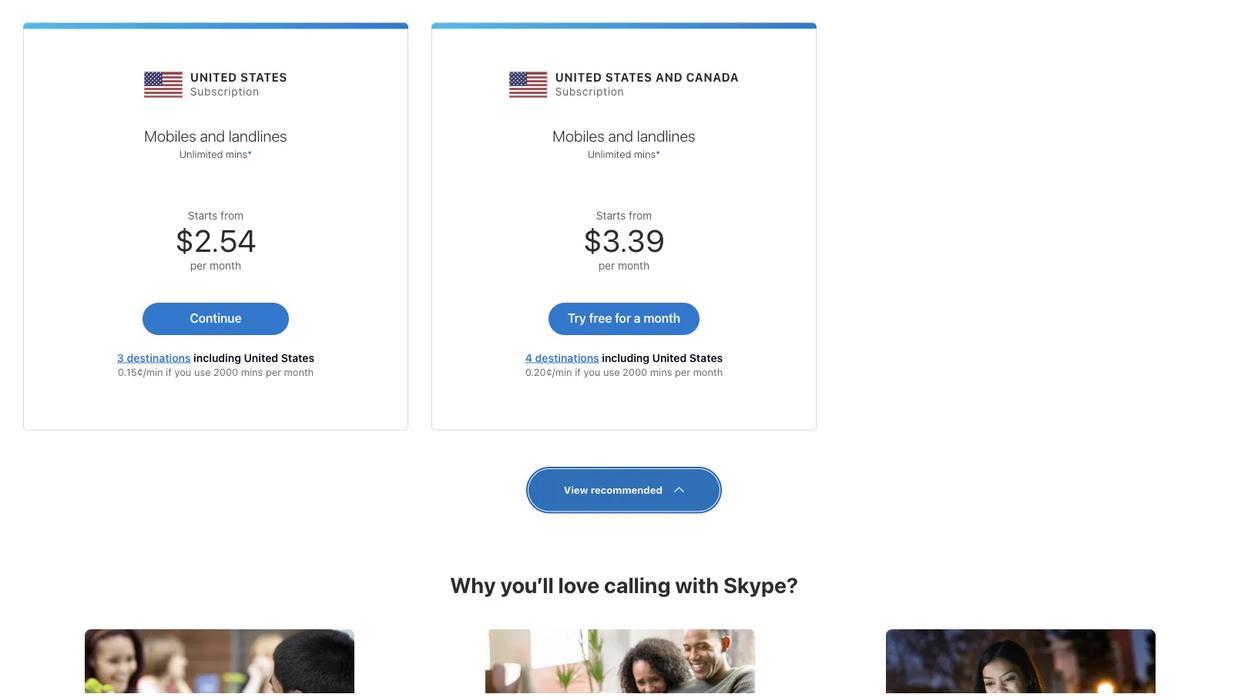 Task type: vqa. For each thing, say whether or not it's contained in the screenshot.
on inside ​Want to be the hero on your next call? 🦸
no



Task type: locate. For each thing, give the bounding box(es) containing it.
mins down try free for a month "link"
[[650, 366, 672, 378]]

and left "canada"
[[656, 70, 683, 84]]

use inside "3 destinations including united states 0.15¢/min if you use 2000 mins per month"
[[194, 366, 211, 378]]

you for $2.54
[[175, 366, 191, 378]]

from up $2.54
[[221, 209, 244, 222]]

1 horizontal spatial you
[[584, 366, 601, 378]]

1 horizontal spatial if
[[575, 366, 581, 378]]

mobiles and landlines unlimited mins * for $3.39
[[553, 127, 696, 160]]

0 horizontal spatial unlimited
[[179, 148, 223, 160]]

from for $2.54
[[221, 209, 244, 222]]

and
[[656, 70, 683, 84], [200, 127, 225, 145], [608, 127, 633, 145]]

2 subscription from the left
[[555, 85, 624, 98]]

1 starts from the left
[[188, 209, 218, 222]]

united inside united states subscription
[[190, 70, 237, 84]]

2000
[[214, 366, 238, 378], [623, 366, 647, 378]]

1 subscription from the left
[[190, 85, 259, 98]]

starts up $2.54
[[188, 209, 218, 222]]

starts
[[188, 209, 218, 222], [596, 209, 626, 222]]

0 horizontal spatial mobiles and landlines unlimited mins *
[[144, 127, 287, 160]]

2 use from the left
[[603, 366, 620, 378]]

* link for $3.39
[[656, 148, 661, 160]]

3 destinations including united states 0.15¢/min if you use 2000 mins per month
[[117, 352, 314, 378]]

2000 down a
[[623, 366, 647, 378]]

1 horizontal spatial unlimited
[[588, 148, 631, 160]]

1 horizontal spatial *
[[656, 148, 661, 160]]

if inside "4 destinations including united states 0.20¢/min if you use 2000 mins per month"
[[575, 366, 581, 378]]

united states subscription
[[190, 70, 287, 98]]

1 horizontal spatial from
[[629, 209, 652, 222]]

landlines
[[229, 127, 287, 145], [637, 127, 696, 145]]

from inside the starts from $3.39 per month
[[629, 209, 652, 222]]

0 horizontal spatial destinations
[[127, 352, 191, 364]]

month for $2.54
[[210, 259, 241, 272]]

3
[[117, 352, 124, 364]]

* down united states and canada subscription
[[656, 148, 661, 160]]

and down united states subscription
[[200, 127, 225, 145]]

1 horizontal spatial and
[[608, 127, 633, 145]]

1 2000 from the left
[[214, 366, 238, 378]]

destinations up 0.15¢/min
[[127, 352, 191, 364]]

1 horizontal spatial landlines
[[637, 127, 696, 145]]

including
[[194, 352, 241, 364], [602, 352, 650, 364]]

1 destinations from the left
[[127, 352, 191, 364]]

mobiles
[[144, 127, 196, 145], [553, 127, 605, 145]]

united down try free for a month "link"
[[652, 352, 687, 364]]

skype?
[[724, 573, 798, 598]]

you for $3.39
[[584, 366, 601, 378]]

united states and canada subscription
[[555, 70, 739, 98]]

mobiles and landlines unlimited mins * for $2.54
[[144, 127, 287, 160]]

2 * from the left
[[656, 148, 661, 160]]

mins inside "3 destinations including united states 0.15¢/min if you use 2000 mins per month"
[[241, 366, 263, 378]]

1 you from the left
[[175, 366, 191, 378]]

subscription
[[190, 85, 259, 98], [555, 85, 624, 98]]

1 * from the left
[[247, 148, 252, 160]]

1 horizontal spatial including
[[602, 352, 650, 364]]

2 mobiles and landlines unlimited mins * from the left
[[553, 127, 696, 160]]

0 horizontal spatial mobiles
[[144, 127, 196, 145]]

destinations
[[127, 352, 191, 364], [535, 352, 599, 364]]

$2.54
[[175, 222, 256, 259]]

destinations inside "4 destinations including united states 0.20¢/min if you use 2000 mins per month"
[[535, 352, 599, 364]]

view recommended
[[564, 484, 663, 496]]

2000 inside "3 destinations including united states 0.15¢/min if you use 2000 mins per month"
[[214, 366, 238, 378]]

states inside "4 destinations including united states 0.20¢/min if you use 2000 mins per month"
[[690, 352, 723, 364]]

mins inside "4 destinations including united states 0.20¢/min if you use 2000 mins per month"
[[650, 366, 672, 378]]

including inside "4 destinations including united states 0.20¢/min if you use 2000 mins per month"
[[602, 352, 650, 364]]

2 horizontal spatial and
[[656, 70, 683, 84]]

month inside "4 destinations including united states 0.20¢/min if you use 2000 mins per month"
[[693, 366, 723, 378]]

per inside "3 destinations including united states 0.15¢/min if you use 2000 mins per month"
[[266, 366, 281, 378]]

mins
[[226, 148, 247, 160], [634, 148, 656, 160], [241, 366, 263, 378], [650, 366, 672, 378]]

1 including from the left
[[194, 352, 241, 364]]

mobiles and landlines unlimited mins * down united states subscription
[[144, 127, 287, 160]]

4
[[525, 352, 532, 364]]

* link
[[247, 148, 252, 160], [656, 148, 661, 160]]

use
[[194, 366, 211, 378], [603, 366, 620, 378]]

month
[[210, 259, 241, 272], [618, 259, 650, 272], [644, 311, 681, 326], [284, 366, 314, 378], [693, 366, 723, 378]]

subscription right united states and canada image
[[555, 85, 624, 98]]

0 horizontal spatial you
[[175, 366, 191, 378]]

month inside the starts from $3.39 per month
[[618, 259, 650, 272]]

1 horizontal spatial mobiles
[[553, 127, 605, 145]]

with
[[675, 573, 719, 598]]

united right united states image
[[190, 70, 237, 84]]

unlimited for $3.39
[[588, 148, 631, 160]]

mobiles and landlines unlimited mins *
[[144, 127, 287, 160], [553, 127, 696, 160]]

*
[[247, 148, 252, 160], [656, 148, 661, 160]]

you'll
[[500, 573, 554, 598]]

why you'll love calling with skype?
[[450, 573, 798, 598]]

use down continue link
[[194, 366, 211, 378]]

month inside "link"
[[644, 311, 681, 326]]

2 * link from the left
[[656, 148, 661, 160]]

including inside "3 destinations including united states 0.15¢/min if you use 2000 mins per month"
[[194, 352, 241, 364]]

love
[[558, 573, 600, 598]]

2 destinations from the left
[[535, 352, 599, 364]]

mobiles for $3.39
[[553, 127, 605, 145]]

1 from from the left
[[221, 209, 244, 222]]

united down continue link
[[244, 352, 278, 364]]

and for $2.54
[[200, 127, 225, 145]]

2 unlimited from the left
[[588, 148, 631, 160]]

1 horizontal spatial subscription
[[555, 85, 624, 98]]

use down try free for a month "link"
[[603, 366, 620, 378]]

canada
[[686, 70, 739, 84]]

0 horizontal spatial * link
[[247, 148, 252, 160]]

2 if from the left
[[575, 366, 581, 378]]

2 landlines from the left
[[637, 127, 696, 145]]

0 horizontal spatial if
[[166, 366, 172, 378]]

from
[[221, 209, 244, 222], [629, 209, 652, 222]]

mins down continue link
[[241, 366, 263, 378]]

including down continue link
[[194, 352, 241, 364]]

1 horizontal spatial starts
[[596, 209, 626, 222]]

0 horizontal spatial from
[[221, 209, 244, 222]]

starts for $2.54
[[188, 209, 218, 222]]

starts inside starts from $2.54 per month
[[188, 209, 218, 222]]

per inside "4 destinations including united states 0.20¢/min if you use 2000 mins per month"
[[675, 366, 691, 378]]

2000 inside "4 destinations including united states 0.20¢/min if you use 2000 mins per month"
[[623, 366, 647, 378]]

starts for $3.39
[[596, 209, 626, 222]]

2 starts from the left
[[596, 209, 626, 222]]

you down 4 destinations 'button'
[[584, 366, 601, 378]]

2000 down continue link
[[214, 366, 238, 378]]

0 horizontal spatial landlines
[[229, 127, 287, 145]]

if
[[166, 366, 172, 378], [575, 366, 581, 378]]

3 destinations button
[[117, 352, 191, 364]]

if down 4 destinations 'button'
[[575, 366, 581, 378]]

mobiles and landlines unlimited mins * down united states and canada subscription
[[553, 127, 696, 160]]

united inside "4 destinations including united states 0.20¢/min if you use 2000 mins per month"
[[652, 352, 687, 364]]

from for $3.39
[[629, 209, 652, 222]]

1 horizontal spatial * link
[[656, 148, 661, 160]]

you
[[175, 366, 191, 378], [584, 366, 601, 378]]

month inside "3 destinations including united states 0.15¢/min if you use 2000 mins per month"
[[284, 366, 314, 378]]

0 horizontal spatial including
[[194, 352, 241, 364]]

month for $3.39
[[618, 259, 650, 272]]

you inside "3 destinations including united states 0.15¢/min if you use 2000 mins per month"
[[175, 366, 191, 378]]

why
[[450, 573, 496, 598]]

2 mobiles from the left
[[553, 127, 605, 145]]

1 * link from the left
[[247, 148, 252, 160]]

united right united states and canada image
[[555, 70, 602, 84]]

* down united states subscription
[[247, 148, 252, 160]]

1 mobiles from the left
[[144, 127, 196, 145]]

4 destinations including united states 0.20¢/min if you use 2000 mins per month
[[525, 352, 723, 378]]

mins down united states subscription
[[226, 148, 247, 160]]

including down try free for a month "link"
[[602, 352, 650, 364]]

subscription right united states image
[[190, 85, 259, 98]]

if down 3 destinations button
[[166, 366, 172, 378]]

united inside united states and canada subscription
[[555, 70, 602, 84]]

2 you from the left
[[584, 366, 601, 378]]

united
[[190, 70, 237, 84], [555, 70, 602, 84], [244, 352, 278, 364], [652, 352, 687, 364]]

* link down united states subscription
[[247, 148, 252, 160]]

1 use from the left
[[194, 366, 211, 378]]

you down 3 destinations button
[[175, 366, 191, 378]]

0 horizontal spatial subscription
[[190, 85, 259, 98]]

starts from $2.54 per month
[[175, 209, 256, 272]]

1 horizontal spatial mobiles and landlines unlimited mins *
[[553, 127, 696, 160]]

destinations up 0.20¢/min
[[535, 352, 599, 364]]

2 including from the left
[[602, 352, 650, 364]]

from inside starts from $2.54 per month
[[221, 209, 244, 222]]

if for $2.54
[[166, 366, 172, 378]]

you inside "4 destinations including united states 0.20¢/min if you use 2000 mins per month"
[[584, 366, 601, 378]]

per
[[190, 259, 207, 272], [599, 259, 615, 272], [266, 366, 281, 378], [675, 366, 691, 378]]

starts inside the starts from $3.39 per month
[[596, 209, 626, 222]]

try
[[568, 311, 586, 326]]

2000 for $3.39
[[623, 366, 647, 378]]

* link down united states and canada subscription
[[656, 148, 661, 160]]

landlines down united states and canada subscription
[[637, 127, 696, 145]]

2 from from the left
[[629, 209, 652, 222]]

states
[[241, 70, 287, 84], [606, 70, 653, 84], [281, 352, 314, 364], [690, 352, 723, 364]]

try free for a month
[[568, 311, 681, 326]]

united states image
[[144, 58, 183, 105]]

0 horizontal spatial starts
[[188, 209, 218, 222]]

1 if from the left
[[166, 366, 172, 378]]

1 horizontal spatial 2000
[[623, 366, 647, 378]]

continue
[[190, 311, 242, 326]]

use inside "4 destinations including united states 0.20¢/min if you use 2000 mins per month"
[[603, 366, 620, 378]]

month inside starts from $2.54 per month
[[210, 259, 241, 272]]

unlimited
[[179, 148, 223, 160], [588, 148, 631, 160]]

and inside united states and canada subscription
[[656, 70, 683, 84]]

if inside "3 destinations including united states 0.15¢/min if you use 2000 mins per month"
[[166, 366, 172, 378]]

per inside starts from $2.54 per month
[[190, 259, 207, 272]]

united inside "3 destinations including united states 0.15¢/min if you use 2000 mins per month"
[[244, 352, 278, 364]]

0 horizontal spatial *
[[247, 148, 252, 160]]

1 unlimited from the left
[[179, 148, 223, 160]]

1 mobiles and landlines unlimited mins * from the left
[[144, 127, 287, 160]]

starts up $3.39
[[596, 209, 626, 222]]

landlines down united states subscription
[[229, 127, 287, 145]]

destinations inside "3 destinations including united states 0.15¢/min if you use 2000 mins per month"
[[127, 352, 191, 364]]

from up $3.39
[[629, 209, 652, 222]]

destinations for $2.54
[[127, 352, 191, 364]]

2 2000 from the left
[[623, 366, 647, 378]]

1 horizontal spatial destinations
[[535, 352, 599, 364]]

0 horizontal spatial 2000
[[214, 366, 238, 378]]

1 landlines from the left
[[229, 127, 287, 145]]

0 horizontal spatial and
[[200, 127, 225, 145]]

and down united states and canada subscription
[[608, 127, 633, 145]]

1 horizontal spatial use
[[603, 366, 620, 378]]

$3.39
[[583, 222, 665, 259]]

recommended
[[591, 484, 663, 496]]

0 horizontal spatial use
[[194, 366, 211, 378]]



Task type: describe. For each thing, give the bounding box(es) containing it.
* for $3.39
[[656, 148, 661, 160]]

continue link
[[143, 303, 289, 335]]

subscription inside united states subscription
[[190, 85, 259, 98]]

per inside the starts from $3.39 per month
[[599, 259, 615, 272]]

if for $3.39
[[575, 366, 581, 378]]

use for $2.54
[[194, 366, 211, 378]]

including for $3.39
[[602, 352, 650, 364]]

2000 for $2.54
[[214, 366, 238, 378]]

a
[[634, 311, 641, 326]]

* for $2.54
[[247, 148, 252, 160]]

subscription inside united states and canada subscription
[[555, 85, 624, 98]]

free
[[589, 311, 612, 326]]

0.15¢/min
[[118, 366, 163, 378]]

and for $3.39
[[608, 127, 633, 145]]

mobiles for $2.54
[[144, 127, 196, 145]]

landlines for $2.54
[[229, 127, 287, 145]]

* link for $2.54
[[247, 148, 252, 160]]

view recommended button
[[529, 469, 720, 511]]

destinations for $3.39
[[535, 352, 599, 364]]

view
[[564, 484, 588, 496]]

for
[[615, 311, 631, 326]]

starts from $3.39 per month
[[583, 209, 665, 272]]

mins down united states and canada subscription
[[634, 148, 656, 160]]

states inside united states and canada subscription
[[606, 70, 653, 84]]

states inside united states subscription
[[241, 70, 287, 84]]

month for for
[[644, 311, 681, 326]]

use for $3.39
[[603, 366, 620, 378]]

0.20¢/min
[[525, 366, 572, 378]]

united states and canada image
[[509, 58, 548, 105]]

including for $2.54
[[194, 352, 241, 364]]

try free for a month link
[[548, 303, 700, 335]]

states inside "3 destinations including united states 0.15¢/min if you use 2000 mins per month"
[[281, 352, 314, 364]]

landlines for $3.39
[[637, 127, 696, 145]]

calling
[[604, 573, 671, 598]]

unlimited for $2.54
[[179, 148, 223, 160]]

4 destinations button
[[525, 352, 599, 364]]



